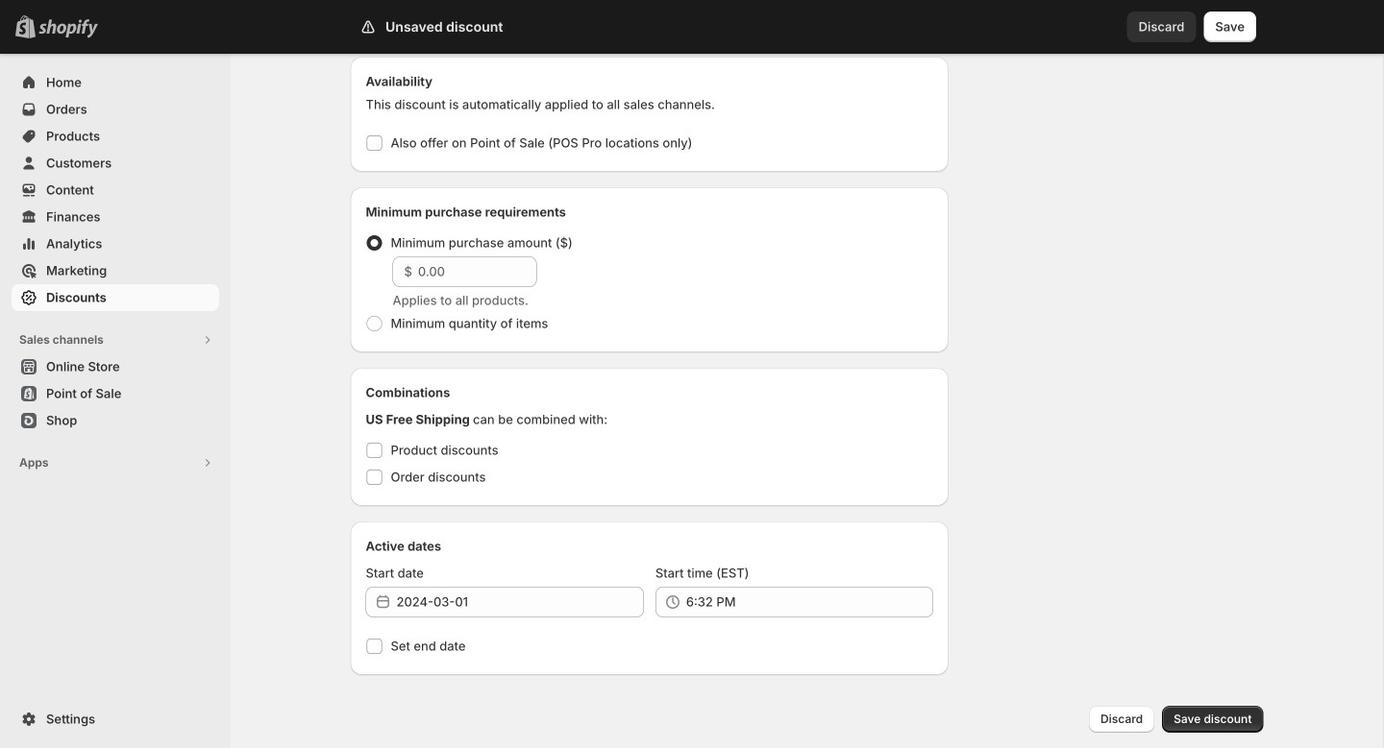 Task type: vqa. For each thing, say whether or not it's contained in the screenshot.
and
no



Task type: describe. For each thing, give the bounding box(es) containing it.
shopify image
[[38, 19, 98, 38]]

Enter time text field
[[686, 587, 934, 618]]

YYYY-MM-DD text field
[[397, 587, 644, 618]]

0.00 text field
[[418, 257, 537, 287]]



